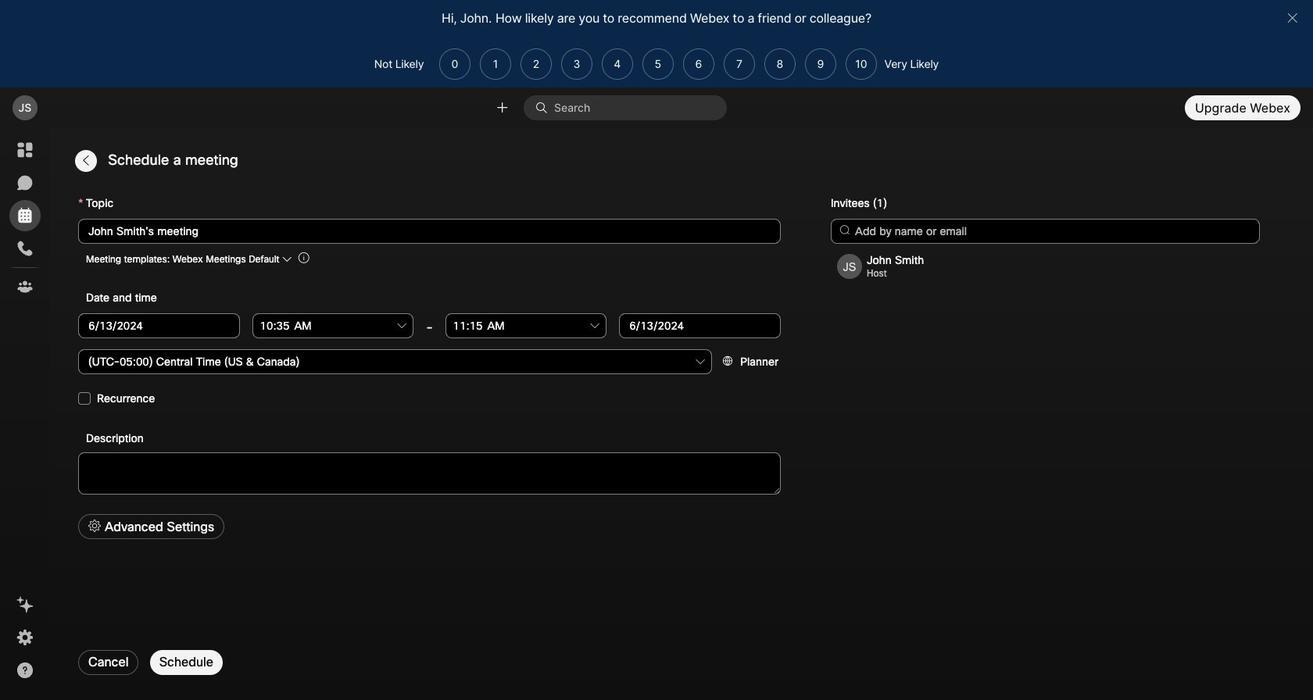 Task type: vqa. For each thing, say whether or not it's contained in the screenshot.
cancel_16 image
no



Task type: locate. For each thing, give the bounding box(es) containing it.
teams, has no new notifications image
[[16, 278, 34, 296]]

webex tab list
[[9, 134, 41, 303]]

close rating section image
[[1287, 12, 1299, 24]]

what's new image
[[16, 596, 34, 615]]

connect people image
[[495, 100, 510, 115]]

navigation
[[0, 128, 50, 701]]

calls image
[[16, 239, 34, 258]]



Task type: describe. For each thing, give the bounding box(es) containing it.
help image
[[16, 661, 34, 680]]

settings image
[[16, 629, 34, 647]]

dashboard image
[[16, 141, 34, 160]]

wrapper image
[[536, 102, 554, 114]]

messaging, has no new notifications image
[[16, 174, 34, 192]]

how likely are you to recommend webex to a friend or colleague? score webex from 0 to 10, 0 is not likely and 10 is very likely. toolbar
[[435, 48, 877, 80]]

meetings image
[[16, 206, 34, 225]]



